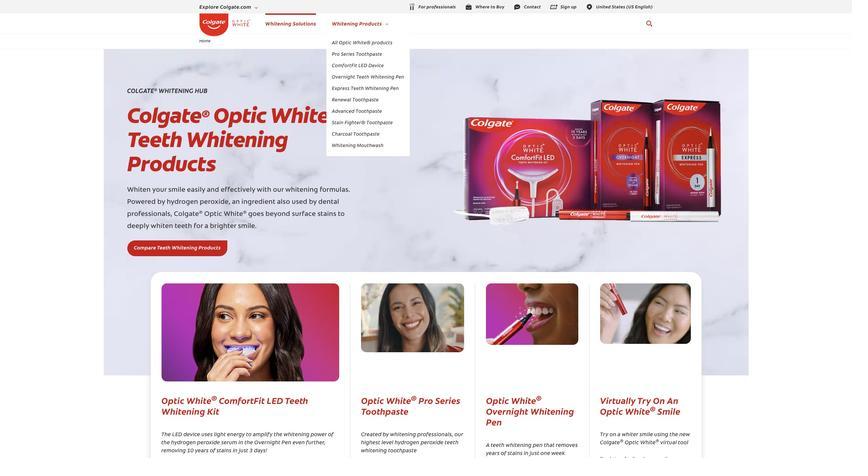 Task type: vqa. For each thing, say whether or not it's contained in the screenshot.
Colgate Kids Minecraft Battery Toothbrush
no



Task type: locate. For each thing, give the bounding box(es) containing it.
whitening up toothpaste
[[390, 430, 416, 438]]

0 horizontal spatial overnight
[[254, 438, 280, 446]]

0 vertical spatial smile
[[168, 187, 185, 194]]

and
[[207, 187, 219, 194]]

the up virtual
[[670, 430, 678, 438]]

pro series toothpaste
[[332, 50, 382, 57]]

1 horizontal spatial smile
[[640, 430, 653, 438]]

that
[[544, 441, 555, 449]]

1 horizontal spatial peroxide
[[421, 438, 444, 446]]

pen for overnight teeth whitening pen
[[396, 73, 405, 80]]

1 horizontal spatial in
[[239, 438, 243, 446]]

optic for all optic white® products
[[339, 39, 352, 46]]

goes beyond surface stains to deeply whiten teeth for a brighter smile.
[[127, 211, 345, 230]]

in
[[239, 438, 243, 446], [233, 447, 238, 454], [524, 449, 529, 457]]

week
[[552, 449, 565, 457]]

colgate for optic
[[127, 101, 201, 130]]

renewal toothpaste
[[332, 96, 379, 103]]

products up the your
[[127, 150, 215, 178]]

teeth inside created by whitening professionals, our highest level hydrogen peroxide teeth whitening toothpaste
[[445, 438, 459, 446]]

your
[[152, 187, 167, 194]]

optic inside ® optic white ® virtual tool
[[625, 438, 639, 446]]

device
[[369, 62, 384, 69]]

whitening products button
[[332, 18, 389, 29]]

2 peroxide from the left
[[421, 438, 444, 446]]

years right 10 in the bottom left of the page
[[195, 447, 209, 454]]

2 horizontal spatial by
[[383, 430, 389, 438]]

®
[[154, 87, 157, 92], [202, 107, 209, 120], [330, 107, 337, 120], [199, 211, 203, 215], [243, 211, 247, 215], [620, 438, 624, 443], [656, 438, 659, 443]]

1 vertical spatial colgate
[[127, 101, 201, 130]]

1 horizontal spatial teeth
[[445, 438, 459, 446]]

goes
[[248, 211, 264, 218]]

teeth
[[175, 223, 192, 230], [445, 438, 459, 446], [491, 441, 505, 449]]

optic inside ® optic white ®
[[204, 211, 222, 218]]

optic inside 'whitening products' menu
[[339, 39, 352, 46]]

products
[[359, 20, 382, 27], [127, 150, 215, 178], [199, 244, 221, 251]]

further,
[[306, 438, 326, 446]]

by
[[157, 199, 165, 206], [309, 199, 317, 206], [383, 430, 389, 438]]

2 vertical spatial pen
[[282, 438, 291, 446]]

years up when
[[486, 449, 500, 457]]

0 horizontal spatial professionals,
[[127, 211, 172, 218]]

toothpaste down express teeth whitening pen link
[[353, 96, 379, 103]]

uses
[[201, 430, 213, 438]]

a teeth whitening pen that removes years of stains in just one week when used as directed
[[486, 441, 578, 458]]

1 horizontal spatial years
[[486, 449, 500, 457]]

overnight teeth whitening pen
[[332, 73, 405, 80]]

2 horizontal spatial in
[[524, 449, 529, 457]]

None search field
[[646, 17, 653, 30]]

pen
[[533, 441, 543, 449]]

overnight
[[332, 73, 355, 80], [254, 438, 280, 446]]

pen inside the led device uses light energy to amplify the whitening power of the hydrogen peroxide serum in the overnight pen even further, removing 10 years of stains in just 3 days!
[[282, 438, 291, 446]]

1 vertical spatial pen
[[390, 85, 399, 91]]

1 horizontal spatial overnight
[[332, 73, 355, 80]]

ingredient
[[242, 199, 275, 206]]

optic
[[339, 39, 352, 46], [213, 101, 266, 130], [204, 211, 222, 218], [625, 438, 639, 446]]

whitening up as
[[506, 441, 532, 449]]

with
[[257, 187, 271, 194]]

products inside popup button
[[359, 20, 382, 27]]

whitening inside popup button
[[332, 20, 358, 27]]

1 peroxide from the left
[[197, 438, 220, 446]]

0 vertical spatial white
[[270, 101, 329, 130]]

location icon image
[[586, 3, 594, 11]]

the inside try on a whiter smile using the new colgate
[[670, 430, 678, 438]]

smile up ® optic white ® virtual tool
[[640, 430, 653, 438]]

1 vertical spatial a
[[618, 430, 621, 438]]

by up level
[[383, 430, 389, 438]]

directed
[[522, 457, 543, 458]]

optic white pro series toothpaste image
[[361, 284, 464, 352]]

in inside the a teeth whitening pen that removes years of stains in just one week when used as directed
[[524, 449, 529, 457]]

white®
[[353, 39, 371, 46]]

a right for
[[205, 223, 208, 230]]

0 horizontal spatial smile
[[168, 187, 185, 194]]

1 vertical spatial led
[[172, 430, 182, 438]]

0 horizontal spatial just
[[239, 447, 248, 454]]

1 horizontal spatial just
[[530, 449, 539, 457]]

smile right the your
[[168, 187, 185, 194]]

0 vertical spatial our
[[273, 187, 284, 194]]

optic white overnight whitening pen image
[[486, 284, 578, 345]]

® left goes
[[243, 211, 247, 215]]

professionals, inside whiten your smile easily and effectively with our whitening formulas. powered by hydrogen peroxide, an ingredient also used by dental professionals, ​​colgate
[[127, 211, 172, 218]]

white inside ® optic white ® virtual tool
[[641, 438, 656, 446]]

hydrogen
[[167, 199, 198, 206], [171, 438, 196, 446], [395, 438, 420, 446]]

1 vertical spatial professionals,
[[417, 430, 453, 438]]

whitening inside whiten your smile easily and effectively with our whitening formulas. powered by hydrogen peroxide, an ingredient also used by dental professionals, ​​colgate
[[285, 187, 318, 194]]

0 vertical spatial a
[[205, 223, 208, 230]]

hydrogen inside the led device uses light energy to amplify the whitening power of the hydrogen peroxide serum in the overnight pen even further, removing 10 years of stains in just 3 days!
[[171, 438, 196, 446]]

1 vertical spatial overnight
[[254, 438, 280, 446]]

used left as
[[501, 457, 514, 458]]

2 horizontal spatial stains
[[508, 449, 523, 457]]

a right on
[[618, 430, 621, 438]]

colgate whitening products image
[[104, 49, 749, 376]]

white for try on a whiter smile using the new colgate
[[641, 438, 656, 446]]

pen
[[396, 73, 405, 80], [390, 85, 399, 91], [282, 438, 291, 446]]

1 vertical spatial our
[[455, 430, 463, 438]]

toothpaste for renewal toothpaste
[[353, 96, 379, 103]]

1 horizontal spatial to
[[338, 211, 345, 218]]

hydrogen up ​​colgate
[[167, 199, 198, 206]]

just up directed
[[530, 449, 539, 457]]

stains down serum
[[217, 447, 232, 454]]

hydrogen up toothpaste
[[395, 438, 420, 446]]

2 horizontal spatial white
[[641, 438, 656, 446]]

the
[[161, 430, 171, 438]]

products down for
[[199, 244, 221, 251]]

overnight down amplify
[[254, 438, 280, 446]]

stains up as
[[508, 449, 523, 457]]

our
[[273, 187, 284, 194], [455, 430, 463, 438]]

toothpaste
[[356, 50, 382, 57], [353, 96, 379, 103], [356, 107, 382, 114], [367, 119, 393, 126], [353, 130, 380, 137]]

smile inside try on a whiter smile using the new colgate
[[640, 430, 653, 438]]

1 horizontal spatial professionals,
[[417, 430, 453, 438]]

led inside the led device uses light energy to amplify the whitening power of the hydrogen peroxide serum in the overnight pen even further, removing 10 years of stains in just 3 days!
[[172, 430, 182, 438]]

led for the
[[172, 430, 182, 438]]

whitening up even
[[284, 430, 310, 438]]

charcoal toothpaste
[[332, 130, 380, 137]]

a
[[205, 223, 208, 230], [618, 430, 621, 438]]

whitening
[[285, 187, 318, 194], [284, 430, 310, 438], [390, 430, 416, 438], [506, 441, 532, 449], [361, 447, 387, 454]]

® left whitening
[[154, 87, 157, 92]]

used
[[292, 199, 307, 206], [501, 457, 514, 458]]

1 vertical spatial smile
[[640, 430, 653, 438]]

® down using
[[656, 438, 659, 443]]

just inside the a teeth whitening pen that removes years of stains in just one week when used as directed
[[530, 449, 539, 457]]

home link
[[195, 38, 215, 43]]

white inside ® optic white ®
[[224, 211, 243, 218]]

0 horizontal spatial to
[[246, 430, 252, 438]]

to right the energy
[[246, 430, 252, 438]]

charcoal
[[332, 130, 352, 137]]

surface
[[292, 211, 316, 218]]

led for comfortfit
[[359, 62, 367, 69]]

whitening mouthwash
[[332, 142, 384, 148]]

professionals, inside created by whitening professionals, our highest level hydrogen peroxide teeth whitening toothpaste
[[417, 430, 453, 438]]

2 vertical spatial white
[[641, 438, 656, 446]]

smile inside whiten your smile easily and effectively with our whitening formulas. powered by hydrogen peroxide, an ingredient also used by dental professionals, ​​colgate
[[168, 187, 185, 194]]

when
[[486, 457, 500, 458]]

renewal
[[332, 96, 351, 103]]

by up surface
[[309, 199, 317, 206]]

toothpaste up stain fighter® toothpaste link
[[356, 107, 382, 114]]

years inside the a teeth whitening pen that removes years of stains in just one week when used as directed
[[486, 449, 500, 457]]

1 horizontal spatial by
[[309, 199, 317, 206]]

colgate ® whitening hub
[[127, 86, 208, 95]]

overnight down comfortfit
[[332, 73, 355, 80]]

in down the energy
[[239, 438, 243, 446]]

0 vertical spatial colgate
[[127, 86, 154, 95]]

a inside try on a whiter smile using the new colgate
[[618, 430, 621, 438]]

advanced
[[332, 107, 355, 114]]

1 vertical spatial used
[[501, 457, 514, 458]]

explore colgate.com
[[199, 3, 251, 10]]

0 vertical spatial products
[[359, 20, 382, 27]]

led right the
[[172, 430, 182, 438]]

0 horizontal spatial years
[[195, 447, 209, 454]]

pro series toothpaste link
[[332, 50, 382, 57]]

teeth
[[356, 73, 370, 80], [351, 85, 364, 91], [127, 126, 182, 154], [157, 244, 171, 251]]

all optic white® products
[[332, 39, 393, 46]]

compare teeth whitening products
[[134, 244, 221, 251]]

formulas.
[[320, 187, 350, 194]]

in down serum
[[233, 447, 238, 454]]

hydrogen up 10 in the bottom left of the page
[[171, 438, 196, 446]]

1 horizontal spatial led
[[359, 62, 367, 69]]

by down the your
[[157, 199, 165, 206]]

0 horizontal spatial peroxide
[[197, 438, 220, 446]]

as
[[515, 457, 521, 458]]

0 vertical spatial professionals,
[[127, 211, 172, 218]]

® optic white ®
[[199, 211, 247, 218]]

express
[[332, 85, 350, 91]]

colgate
[[127, 86, 154, 95], [127, 101, 201, 130], [600, 438, 620, 446]]

teeth inside the goes beyond surface stains to deeply whiten teeth for a brighter smile.
[[175, 223, 192, 230]]

2 vertical spatial colgate
[[600, 438, 620, 446]]

0 horizontal spatial our
[[273, 187, 284, 194]]

solutions
[[293, 20, 316, 27]]

1 horizontal spatial stains
[[318, 211, 336, 218]]

0 horizontal spatial led
[[172, 430, 182, 438]]

fighter®
[[345, 119, 366, 126]]

toothpaste down "all optic white® products"
[[356, 50, 382, 57]]

peroxide
[[197, 438, 220, 446], [421, 438, 444, 446]]

toothpaste for charcoal toothpaste
[[353, 130, 380, 137]]

colgate inside try on a whiter smile using the new colgate
[[600, 438, 620, 446]]

teeth inside teeth whitening products
[[127, 126, 182, 154]]

teeth for express
[[351, 85, 364, 91]]

0 horizontal spatial used
[[292, 199, 307, 206]]

0 horizontal spatial a
[[205, 223, 208, 230]]

hydrogen inside created by whitening professionals, our highest level hydrogen peroxide teeth whitening toothpaste
[[395, 438, 420, 446]]

1 vertical spatial to
[[246, 430, 252, 438]]

stains inside the a teeth whitening pen that removes years of stains in just one week when used as directed
[[508, 449, 523, 457]]

used up surface
[[292, 199, 307, 206]]

teeth for overnight
[[356, 73, 370, 80]]

created
[[361, 430, 382, 438]]

to down dental
[[338, 211, 345, 218]]

our inside created by whitening professionals, our highest level hydrogen peroxide teeth whitening toothpaste
[[455, 430, 463, 438]]

1 horizontal spatial our
[[455, 430, 463, 438]]

stains
[[318, 211, 336, 218], [217, 447, 232, 454], [508, 449, 523, 457]]

0 vertical spatial to
[[338, 211, 345, 218]]

whitening
[[159, 86, 193, 95]]

1 vertical spatial products
[[127, 150, 215, 178]]

0 vertical spatial led
[[359, 62, 367, 69]]

whitening up also
[[285, 187, 318, 194]]

where to buy icon image
[[465, 3, 473, 11]]

0 vertical spatial used
[[292, 199, 307, 206]]

products up "all optic white® products"
[[359, 20, 382, 27]]

hydrogen inside whiten your smile easily and effectively with our whitening formulas. powered by hydrogen peroxide, an ingredient also used by dental professionals, ​​colgate
[[167, 199, 198, 206]]

our inside whiten your smile easily and effectively with our whitening formulas. powered by hydrogen peroxide, an ingredient also used by dental professionals, ​​colgate
[[273, 187, 284, 194]]

peroxide inside the led device uses light energy to amplify the whitening power of the hydrogen peroxide serum in the overnight pen even further, removing 10 years of stains in just 3 days!
[[197, 438, 220, 446]]

1 vertical spatial white
[[224, 211, 243, 218]]

a
[[486, 441, 490, 449]]

0 horizontal spatial stains
[[217, 447, 232, 454]]

2 horizontal spatial of
[[501, 449, 506, 457]]

0 horizontal spatial teeth
[[175, 223, 192, 230]]

1 horizontal spatial a
[[618, 430, 621, 438]]

compare teeth whitening products link
[[127, 241, 227, 256]]

0 horizontal spatial white
[[224, 211, 243, 218]]

the
[[274, 430, 283, 438], [670, 430, 678, 438], [161, 438, 170, 446], [245, 438, 253, 446]]

just left 3
[[239, 447, 248, 454]]

0 vertical spatial pen
[[396, 73, 405, 80]]

2 horizontal spatial teeth
[[491, 441, 505, 449]]

stains down dental
[[318, 211, 336, 218]]

0 horizontal spatial of
[[210, 447, 215, 454]]

led up overnight teeth whitening pen link
[[359, 62, 367, 69]]

colgate for whitening
[[127, 86, 154, 95]]

advanced toothpaste link
[[332, 107, 382, 114]]

renewal toothpaste link
[[332, 96, 379, 103]]

in up directed
[[524, 449, 529, 457]]

0 vertical spatial overnight
[[332, 73, 355, 80]]

1 horizontal spatial used
[[501, 457, 514, 458]]

toothpaste up 'mouthwash'
[[353, 130, 380, 137]]

to
[[338, 211, 345, 218], [246, 430, 252, 438]]

by inside created by whitening professionals, our highest level hydrogen peroxide teeth whitening toothpaste
[[383, 430, 389, 438]]

just
[[239, 447, 248, 454], [530, 449, 539, 457]]

led inside 'whitening products' menu
[[359, 62, 367, 69]]

energy
[[227, 430, 245, 438]]

whitening
[[265, 20, 292, 27], [332, 20, 358, 27], [371, 73, 395, 80], [365, 85, 389, 91], [186, 126, 288, 154], [332, 142, 356, 148], [172, 244, 197, 251]]



Task type: describe. For each thing, give the bounding box(es) containing it.
toothpaste right "fighter®"
[[367, 119, 393, 126]]

white for whiten your smile easily and effectively with our whitening formulas. powered by hydrogen peroxide, an ingredient also used by dental professionals, ​​colgate
[[224, 211, 243, 218]]

even
[[293, 438, 305, 446]]

for professionals icon image
[[408, 3, 416, 11]]

just inside the led device uses light energy to amplify the whitening power of the hydrogen peroxide serum in the overnight pen even further, removing 10 years of stains in just 3 days!
[[239, 447, 248, 454]]

whitening hub logo image
[[228, 11, 255, 37]]

dental
[[318, 199, 339, 206]]

brighter
[[210, 223, 236, 230]]

all optic white® products link
[[332, 39, 393, 46]]

whitening products menu
[[327, 34, 410, 157]]

® inside "colgate ® whitening hub"
[[154, 87, 157, 92]]

level
[[382, 438, 394, 446]]

teeth for compare
[[157, 244, 171, 251]]

whitening solutions
[[265, 20, 316, 27]]

series
[[341, 50, 355, 57]]

overnight teeth whitening pen link
[[332, 73, 405, 80]]

0 horizontal spatial by
[[157, 199, 165, 206]]

on
[[610, 430, 617, 438]]

try on a whiter smile using the new colgate
[[600, 430, 690, 446]]

comfortfit led device link
[[332, 62, 384, 69]]

a inside the goes beyond surface stains to deeply whiten teeth for a brighter smile.
[[205, 223, 208, 230]]

pen for express teeth whitening pen
[[390, 85, 399, 91]]

toothpaste
[[388, 447, 417, 454]]

new
[[680, 430, 690, 438]]

powered
[[127, 199, 156, 206]]

express teeth whitening pen link
[[332, 85, 399, 91]]

virtual
[[661, 438, 677, 446]]

advanced toothpaste
[[332, 107, 382, 114]]

all
[[332, 39, 338, 46]]

sign up icon image
[[550, 3, 558, 11]]

tool
[[678, 438, 689, 446]]

an
[[232, 199, 240, 206]]

easily
[[187, 187, 205, 194]]

light
[[214, 430, 226, 438]]

stains inside the led device uses light energy to amplify the whitening power of the hydrogen peroxide serum in the overnight pen even further, removing 10 years of stains in just 3 days!
[[217, 447, 232, 454]]

years inside the led device uses light energy to amplify the whitening power of the hydrogen peroxide serum in the overnight pen even further, removing 10 years of stains in just 3 days!
[[195, 447, 209, 454]]

device
[[184, 430, 200, 438]]

1 horizontal spatial of
[[328, 430, 334, 438]]

explore colgate.com button
[[199, 2, 258, 12]]

colgate.com
[[220, 3, 251, 10]]

the led device uses light energy to amplify the whitening power of the hydrogen peroxide serum in the overnight pen even further, removing 10 years of stains in just 3 days!
[[161, 430, 334, 454]]

colgate ® optic white ®
[[127, 101, 337, 130]]

® down 'hub' at left top
[[202, 107, 209, 120]]

optic for ® optic white ® virtual tool
[[625, 438, 639, 446]]

overnight inside the led device uses light energy to amplify the whitening power of the hydrogen peroxide serum in the overnight pen even further, removing 10 years of stains in just 3 days!
[[254, 438, 280, 446]]

0 horizontal spatial in
[[233, 447, 238, 454]]

teeth inside the a teeth whitening pen that removes years of stains in just one week when used as directed
[[491, 441, 505, 449]]

try
[[600, 430, 609, 438]]

charcoal toothpaste link
[[332, 130, 380, 137]]

whitening inside the led device uses light energy to amplify the whitening power of the hydrogen peroxide serum in the overnight pen even further, removing 10 years of stains in just 3 days!
[[284, 430, 310, 438]]

highest
[[361, 438, 380, 446]]

explore
[[199, 3, 219, 10]]

used inside whiten your smile easily and effectively with our whitening formulas. powered by hydrogen peroxide, an ingredient also used by dental professionals, ​​colgate
[[292, 199, 307, 206]]

power
[[311, 430, 327, 438]]

created by whitening professionals, our highest level hydrogen peroxide teeth whitening toothpaste
[[361, 430, 463, 454]]

compare
[[134, 244, 156, 251]]

home
[[199, 38, 211, 43]]

comfortfit
[[332, 62, 357, 69]]

products
[[372, 39, 393, 46]]

also
[[277, 199, 290, 206]]

colgate® logo image
[[199, 13, 228, 36]]

serum
[[221, 438, 237, 446]]

for
[[194, 223, 203, 230]]

toothpaste for advanced toothpaste
[[356, 107, 382, 114]]

teeth whitening products
[[127, 126, 288, 178]]

try virtually image
[[600, 284, 691, 344]]

whitening mouthwash link
[[332, 142, 384, 148]]

mouthwash
[[357, 142, 384, 148]]

® down whiter at the right of page
[[620, 438, 624, 443]]

pro
[[332, 50, 340, 57]]

removes
[[556, 441, 578, 449]]

to inside the goes beyond surface stains to deeply whiten teeth for a brighter smile.
[[338, 211, 345, 218]]

removing
[[161, 447, 186, 454]]

whiter
[[622, 430, 638, 438]]

effectively
[[221, 187, 255, 194]]

stain fighter® toothpaste link
[[332, 119, 393, 126]]

express teeth whitening pen
[[332, 85, 399, 91]]

beyond
[[266, 211, 290, 218]]

® up for
[[199, 211, 203, 215]]

amplify
[[253, 430, 273, 438]]

the right amplify
[[274, 430, 283, 438]]

whitening inside the a teeth whitening pen that removes years of stains in just one week when used as directed
[[506, 441, 532, 449]]

of inside the a teeth whitening pen that removes years of stains in just one week when used as directed
[[501, 449, 506, 457]]

girls using comfort fit device image
[[161, 284, 339, 382]]

optic for ® optic white ®
[[204, 211, 222, 218]]

whitening down the highest
[[361, 447, 387, 454]]

10
[[187, 447, 194, 454]]

whiten
[[127, 187, 151, 194]]

whiten your smile easily and effectively with our whitening formulas. powered by hydrogen peroxide, an ingredient also used by dental professionals, ​​colgate
[[127, 187, 350, 218]]

the up 3
[[245, 438, 253, 446]]

whitening solutions link
[[265, 20, 316, 27]]

stain
[[332, 119, 344, 126]]

products inside teeth whitening products
[[127, 150, 215, 178]]

one
[[541, 449, 550, 457]]

the down the
[[161, 438, 170, 446]]

stains inside the goes beyond surface stains to deeply whiten teeth for a brighter smile.
[[318, 211, 336, 218]]

® down renewal on the top
[[330, 107, 337, 120]]

whitening products
[[332, 20, 382, 27]]

peroxide inside created by whitening professionals, our highest level hydrogen peroxide teeth whitening toothpaste
[[421, 438, 444, 446]]

stain fighter® toothpaste
[[332, 119, 393, 126]]

to inside the led device uses light energy to amplify the whitening power of the hydrogen peroxide serum in the overnight pen even further, removing 10 years of stains in just 3 days!
[[246, 430, 252, 438]]

1 horizontal spatial white
[[270, 101, 329, 130]]

using
[[655, 430, 669, 438]]

used inside the a teeth whitening pen that removes years of stains in just one week when used as directed
[[501, 457, 514, 458]]

whiten
[[151, 223, 173, 230]]

whitening inside teeth whitening products
[[186, 126, 288, 154]]

days!
[[254, 447, 267, 454]]

peroxide,
[[200, 199, 230, 206]]

® optic white ® virtual tool
[[620, 438, 689, 446]]

overnight inside 'whitening products' menu
[[332, 73, 355, 80]]

comfortfit led device
[[332, 62, 384, 69]]

contact icon image
[[513, 3, 522, 11]]

2 vertical spatial products
[[199, 244, 221, 251]]

deeply
[[127, 223, 149, 230]]



